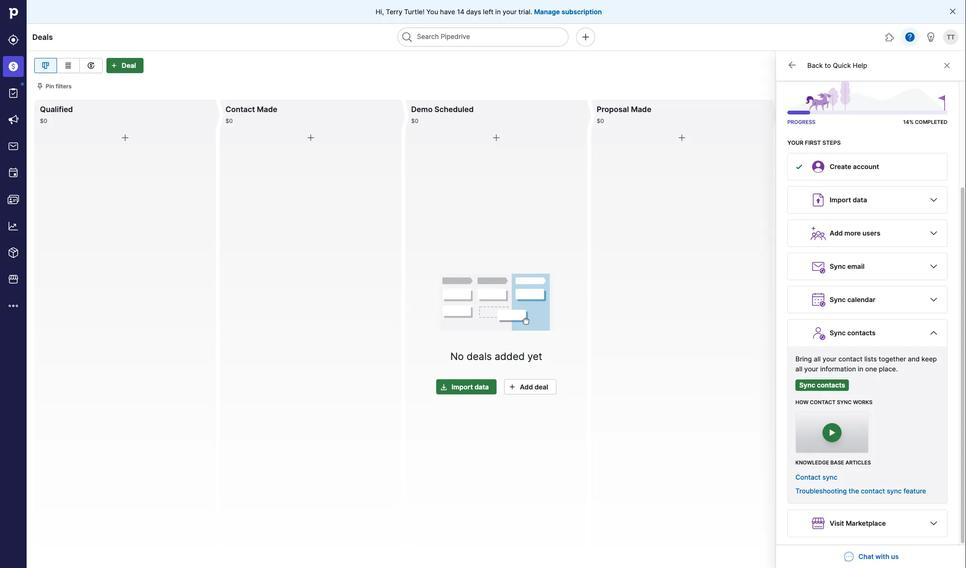 Task type: describe. For each thing, give the bounding box(es) containing it.
left
[[483, 8, 494, 16]]

proposal made
[[597, 105, 652, 114]]

your
[[788, 139, 804, 146]]

forecast image
[[85, 60, 97, 71]]

0 vertical spatial in
[[495, 8, 501, 16]]

how
[[796, 400, 809, 406]]

list image
[[63, 60, 74, 71]]

pipeline
[[840, 62, 866, 70]]

change order image
[[866, 83, 874, 90]]

more image
[[8, 300, 19, 312]]

bring all your contact lists together and keep all your information in one place.
[[796, 355, 937, 373]]

calendar
[[848, 296, 876, 304]]

everyone button
[[901, 58, 959, 73]]

1 vertical spatial contact
[[810, 400, 836, 406]]

contact for contact sync
[[796, 473, 821, 482]]

sync email
[[830, 263, 865, 271]]

quick
[[833, 62, 851, 70]]

your first steps
[[788, 139, 841, 146]]

deals
[[32, 32, 53, 42]]

0 horizontal spatial contacts
[[817, 381, 846, 390]]

sync up how
[[800, 381, 816, 390]]

the
[[849, 487, 859, 495]]

together
[[879, 355, 906, 363]]

knowledge
[[796, 460, 829, 466]]

articles
[[846, 460, 871, 466]]

pin filters button
[[34, 81, 76, 92]]

users
[[863, 229, 881, 237]]

info image
[[951, 83, 959, 90]]

14%
[[904, 119, 914, 125]]

0 vertical spatial import
[[830, 196, 851, 204]]

contact for contact made
[[226, 105, 255, 114]]

add more users
[[830, 229, 881, 237]]

subscription
[[562, 8, 602, 16]]

sort
[[881, 83, 893, 90]]

more
[[845, 229, 861, 237]]

1 vertical spatial sync
[[823, 473, 838, 482]]

home image
[[6, 6, 20, 20]]

hi,
[[376, 8, 384, 16]]

sync contacts link
[[796, 380, 849, 391]]

manage subscription link
[[534, 7, 602, 16]]

0 vertical spatial all
[[814, 355, 821, 363]]

create
[[830, 163, 852, 171]]

qualified
[[40, 105, 73, 114]]

import inside import data button
[[452, 383, 473, 391]]

demo
[[411, 105, 433, 114]]

hi, terry turtle! you have 14 days left in your  trial. manage subscription
[[376, 8, 602, 16]]

create account
[[830, 163, 879, 171]]

in inside bring all your contact lists together and keep all your information in one place.
[[858, 365, 864, 373]]

negotiations
[[783, 105, 830, 114]]

negotiations started
[[783, 105, 859, 114]]

contacts image
[[8, 194, 19, 205]]

0 horizontal spatial all
[[796, 365, 803, 373]]

information
[[820, 365, 856, 373]]

14
[[457, 8, 465, 16]]

0 vertical spatial data
[[853, 196, 867, 204]]

us
[[891, 553, 899, 561]]

first
[[805, 139, 821, 146]]

1 vertical spatial sync contacts
[[800, 381, 846, 390]]

your for information
[[805, 365, 819, 373]]

keep
[[922, 355, 937, 363]]

and
[[908, 355, 920, 363]]

visit marketplace
[[830, 520, 886, 528]]

troubleshooting
[[796, 487, 847, 495]]

activities image
[[8, 167, 19, 179]]

contact sync
[[796, 473, 838, 482]]

everyone
[[915, 62, 945, 70]]

you
[[427, 8, 438, 16]]

proposal
[[597, 105, 629, 114]]

feature
[[904, 487, 926, 495]]

troubleshooting the contact sync feature
[[796, 487, 926, 495]]

color primary image inside pipeline button
[[868, 62, 879, 69]]

insights image
[[8, 221, 19, 232]]

color primary image inside add deal button
[[507, 383, 518, 391]]

contact inside bring all your contact lists together and keep all your information in one place.
[[839, 355, 863, 363]]

trial.
[[519, 8, 532, 16]]

troubleshooting the contact sync feature link
[[796, 487, 926, 495]]

products image
[[8, 247, 19, 259]]

steps
[[823, 139, 841, 146]]

0 vertical spatial contacts
[[848, 329, 876, 337]]

add for add deal
[[520, 383, 533, 391]]

marketplace
[[846, 520, 886, 528]]

Search Pipedrive field
[[398, 28, 569, 47]]

2 horizontal spatial your
[[823, 355, 837, 363]]



Task type: locate. For each thing, give the bounding box(es) containing it.
made for proposal made
[[631, 105, 652, 114]]

added
[[495, 350, 525, 363]]

2 vertical spatial sync
[[887, 487, 902, 495]]

menu item
[[0, 53, 27, 80]]

deals image
[[8, 61, 19, 72]]

how contact sync works
[[796, 400, 873, 406]]

1 horizontal spatial your
[[805, 365, 819, 373]]

contacts up how contact sync works
[[817, 381, 846, 390]]

color undefined image
[[8, 87, 19, 99]]

activity
[[919, 83, 940, 90]]

1 vertical spatial add
[[520, 383, 533, 391]]

lists
[[865, 355, 877, 363]]

1 vertical spatial all
[[796, 365, 803, 373]]

deals
[[467, 350, 492, 363]]

place.
[[879, 365, 898, 373]]

import data right color primary inverted icon
[[452, 383, 489, 391]]

sync contacts up lists
[[830, 329, 876, 337]]

no deals added yet
[[451, 350, 542, 363]]

sync
[[830, 263, 846, 271], [830, 296, 846, 304], [830, 329, 846, 337], [800, 381, 816, 390]]

0 horizontal spatial in
[[495, 8, 501, 16]]

color primary inverted image
[[108, 62, 120, 69]]

back to quick help
[[808, 62, 868, 70]]

your
[[503, 8, 517, 16], [823, 355, 837, 363], [805, 365, 819, 373]]

by:
[[895, 83, 903, 90]]

import down 'create'
[[830, 196, 851, 204]]

import data
[[830, 196, 867, 204], [452, 383, 489, 391]]

bring
[[796, 355, 812, 363]]

pipeline button
[[825, 58, 882, 73]]

color primary image inside pin filters button
[[36, 83, 44, 90]]

manage
[[534, 8, 560, 16]]

turtle!
[[404, 8, 425, 16]]

contact
[[226, 105, 255, 114], [796, 473, 821, 482]]

no
[[451, 350, 464, 363]]

add left deal
[[520, 383, 533, 391]]

1 horizontal spatial data
[[853, 196, 867, 204]]

1 vertical spatial contact
[[796, 473, 821, 482]]

sync down knowledge base articles
[[823, 473, 838, 482]]

started
[[832, 105, 859, 114]]

sync contacts up how contact sync works
[[800, 381, 846, 390]]

import data inside button
[[452, 383, 489, 391]]

contact right the
[[861, 487, 885, 495]]

pin filters
[[46, 83, 72, 90]]

progress
[[788, 119, 816, 125]]

0 horizontal spatial made
[[257, 105, 278, 114]]

chat
[[859, 553, 874, 561]]

14% completed
[[904, 119, 948, 125]]

terry
[[386, 8, 403, 16]]

sync left feature
[[887, 487, 902, 495]]

sales inbox image
[[8, 141, 19, 152]]

1 vertical spatial in
[[858, 365, 864, 373]]

in right left
[[495, 8, 501, 16]]

0 vertical spatial import data
[[830, 196, 867, 204]]

base
[[831, 460, 844, 466]]

2 vertical spatial your
[[805, 365, 819, 373]]

to
[[825, 62, 831, 70]]

2 made from the left
[[631, 105, 652, 114]]

0 vertical spatial sync contacts
[[830, 329, 876, 337]]

quick add image
[[580, 31, 592, 43]]

your left the trial.
[[503, 8, 517, 16]]

1 horizontal spatial all
[[814, 355, 821, 363]]

your up information on the right bottom
[[823, 355, 837, 363]]

color primary image
[[868, 62, 879, 69], [945, 62, 956, 69], [36, 83, 44, 90], [940, 83, 947, 90], [491, 132, 502, 144], [507, 383, 518, 391]]

1 horizontal spatial add
[[830, 229, 843, 237]]

yet
[[528, 350, 542, 363]]

sync contacts
[[830, 329, 876, 337], [800, 381, 846, 390]]

sales assistant image
[[926, 31, 937, 43]]

deal
[[535, 383, 548, 391]]

days
[[466, 8, 481, 16]]

1 vertical spatial data
[[475, 383, 489, 391]]

color positive image
[[796, 163, 803, 171]]

pin
[[46, 83, 54, 90]]

your down 'bring'
[[805, 365, 819, 373]]

in
[[495, 8, 501, 16], [858, 365, 864, 373]]

0 horizontal spatial your
[[503, 8, 517, 16]]

contact
[[839, 355, 863, 363], [810, 400, 836, 406], [861, 487, 885, 495]]

quick help image
[[905, 31, 916, 43]]

scheduled
[[435, 105, 474, 114]]

add
[[830, 229, 843, 237], [520, 383, 533, 391]]

add inside button
[[520, 383, 533, 391]]

help
[[853, 62, 868, 70]]

data inside import data button
[[475, 383, 489, 391]]

add deal
[[520, 383, 548, 391]]

sync calendar
[[830, 296, 876, 304]]

next
[[905, 83, 918, 90]]

made
[[257, 105, 278, 114], [631, 105, 652, 114]]

all
[[814, 355, 821, 363], [796, 365, 803, 373]]

visit
[[830, 520, 844, 528]]

1 vertical spatial import data
[[452, 383, 489, 391]]

import data button
[[436, 379, 497, 395]]

0 vertical spatial contact
[[226, 105, 255, 114]]

tt button
[[942, 28, 961, 47]]

color secondary image
[[942, 62, 953, 69]]

sort by: next activity
[[881, 83, 940, 90]]

sync left calendar
[[830, 296, 846, 304]]

your for trial.
[[503, 8, 517, 16]]

1 horizontal spatial import
[[830, 196, 851, 204]]

email
[[848, 263, 865, 271]]

1 vertical spatial contacts
[[817, 381, 846, 390]]

0 vertical spatial contact
[[839, 355, 863, 363]]

marketplace image
[[8, 274, 19, 285]]

in left the one
[[858, 365, 864, 373]]

demo scheduled
[[411, 105, 474, 114]]

data
[[853, 196, 867, 204], [475, 383, 489, 391]]

0 horizontal spatial contact
[[226, 105, 255, 114]]

0 vertical spatial add
[[830, 229, 843, 237]]

sync left the email
[[830, 263, 846, 271]]

sync up information on the right bottom
[[830, 329, 846, 337]]

$0
[[808, 62, 817, 70]]

1 vertical spatial import
[[452, 383, 473, 391]]

1 horizontal spatial contacts
[[848, 329, 876, 337]]

color primary image
[[949, 8, 957, 15], [827, 62, 838, 69], [119, 132, 131, 144], [305, 132, 317, 144], [676, 132, 688, 144], [928, 194, 940, 206], [928, 228, 940, 239], [928, 261, 940, 272], [928, 294, 940, 306], [928, 328, 940, 339], [928, 518, 940, 530]]

leads image
[[8, 34, 19, 46]]

add for add more users
[[830, 229, 843, 237]]

menu
[[0, 0, 27, 569]]

contact sync link
[[796, 473, 838, 482]]

1 horizontal spatial contact
[[796, 473, 821, 482]]

with
[[876, 553, 890, 561]]

knowledge base articles
[[796, 460, 871, 466]]

color primary image inside pipeline button
[[827, 62, 838, 69]]

color primary image inside "everyone" 'button'
[[945, 62, 956, 69]]

import right color primary inverted icon
[[452, 383, 473, 391]]

2 vertical spatial contact
[[861, 487, 885, 495]]

contact made
[[226, 105, 278, 114]]

1 vertical spatial your
[[823, 355, 837, 363]]

data up add more users
[[853, 196, 867, 204]]

pipeline image
[[40, 60, 51, 71]]

chat with us
[[859, 553, 899, 561]]

tt
[[947, 33, 955, 41]]

color primary inverted image
[[438, 383, 450, 391]]

0 horizontal spatial import data
[[452, 383, 489, 391]]

contact up information on the right bottom
[[839, 355, 863, 363]]

import data up more
[[830, 196, 867, 204]]

1 horizontal spatial import data
[[830, 196, 867, 204]]

0 vertical spatial sync
[[837, 400, 852, 406]]

all down 'bring'
[[796, 365, 803, 373]]

0 horizontal spatial import
[[452, 383, 473, 391]]

1 made from the left
[[257, 105, 278, 114]]

0 vertical spatial your
[[503, 8, 517, 16]]

made for contact made
[[257, 105, 278, 114]]

have
[[440, 8, 455, 16]]

contacts
[[848, 329, 876, 337], [817, 381, 846, 390]]

color secondary image
[[788, 60, 797, 70]]

filters
[[56, 83, 72, 90]]

0 horizontal spatial add
[[520, 383, 533, 391]]

data down deals
[[475, 383, 489, 391]]

all right 'bring'
[[814, 355, 821, 363]]

1 horizontal spatial made
[[631, 105, 652, 114]]

campaigns image
[[8, 114, 19, 125]]

deal button
[[106, 58, 144, 73]]

0 horizontal spatial data
[[475, 383, 489, 391]]

deal
[[122, 62, 136, 70]]

1 horizontal spatial in
[[858, 365, 864, 373]]

completed
[[915, 119, 948, 125]]

account
[[853, 163, 879, 171]]

add left more
[[830, 229, 843, 237]]

add deal button
[[504, 379, 557, 395]]

contact down the sync contacts link
[[810, 400, 836, 406]]

works
[[853, 400, 873, 406]]

sync left works
[[837, 400, 852, 406]]

one
[[866, 365, 877, 373]]

sync
[[837, 400, 852, 406], [823, 473, 838, 482], [887, 487, 902, 495]]

contacts up lists
[[848, 329, 876, 337]]

back
[[808, 62, 823, 70]]



Task type: vqa. For each thing, say whether or not it's contained in the screenshot.
color info icon
no



